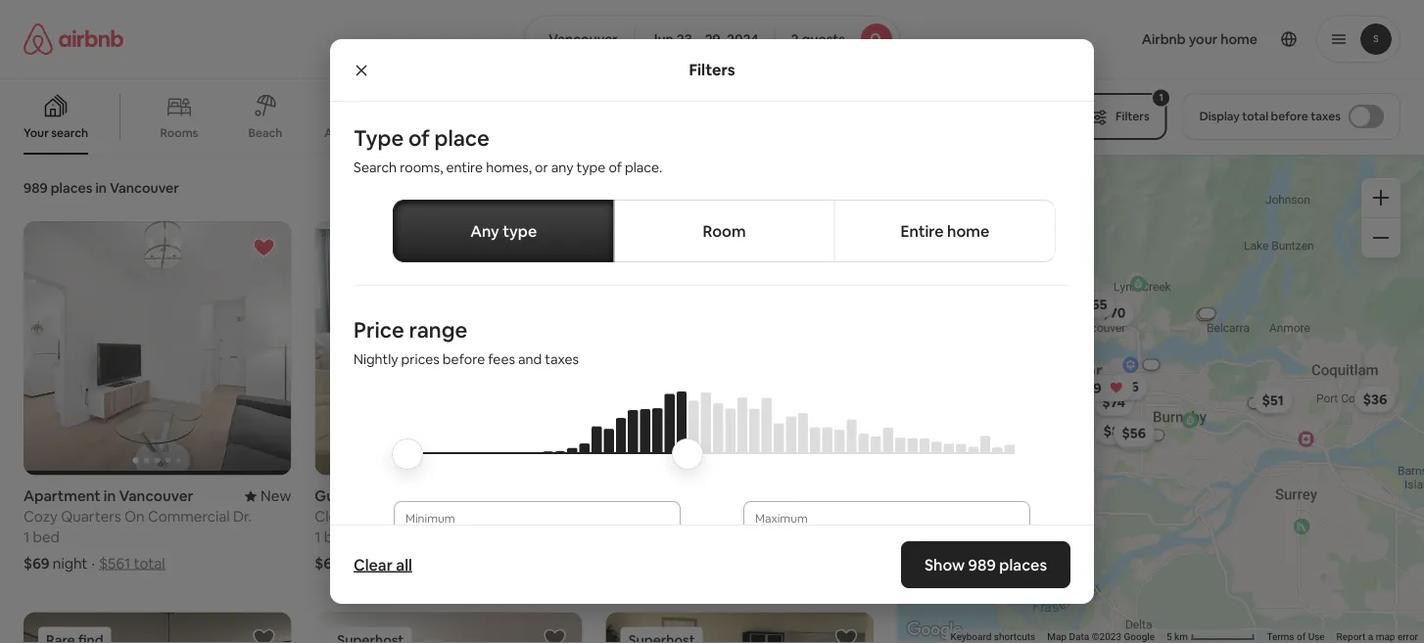 Task type: locate. For each thing, give the bounding box(es) containing it.
before
[[1271, 109, 1308, 124], [443, 351, 485, 368]]

remove from wishlist: apartment in vancouver image
[[252, 236, 276, 260]]

all
[[396, 555, 412, 575]]

1 for 1 bed $66 night · $526 total
[[315, 528, 321, 547]]

$69 inside apartment in vancouver cozy quarters on commercial dr. 1 bed $69 night · $561 total
[[24, 555, 50, 574]]

bed down cozy
[[33, 528, 60, 547]]

2 bed from the left
[[324, 528, 351, 547]]

of
[[408, 124, 430, 152], [609, 159, 622, 176], [1297, 631, 1306, 643]]

$561
[[99, 555, 130, 574]]

places down '$79'
[[999, 555, 1047, 575]]

$79 button
[[1019, 507, 1060, 535]]

in for 989
[[95, 179, 107, 197]]

vancouver
[[549, 30, 618, 48], [110, 179, 179, 197], [119, 487, 193, 506], [412, 487, 486, 506]]

1 horizontal spatial night
[[344, 555, 379, 574]]

views
[[376, 125, 407, 140]]

range
[[409, 316, 468, 344]]

· left all
[[383, 555, 386, 574]]

1 vertical spatial $66
[[315, 555, 341, 574]]

total inside button
[[1242, 109, 1268, 124]]

1 vertical spatial of
[[609, 159, 622, 176]]

$70 button
[[1093, 299, 1135, 327]]

$69 inside button
[[1077, 379, 1102, 397]]

$69 left $74
[[1077, 379, 1102, 397]]

jun 23 – 29, 2024
[[650, 30, 759, 48]]

0 vertical spatial $69
[[1077, 379, 1102, 397]]

vancouver up $526 total button
[[412, 487, 486, 506]]

vancouver inside button
[[549, 30, 618, 48]]

0 vertical spatial taxes
[[1311, 109, 1341, 124]]

· left $561 at the bottom
[[92, 555, 95, 574]]

$561 total button
[[99, 555, 165, 574]]

2 · from the left
[[383, 555, 386, 574]]

1 inside 1 bed $66 night · $526 total
[[315, 528, 321, 547]]

2 horizontal spatial of
[[1297, 631, 1306, 643]]

group
[[0, 78, 1069, 155], [24, 221, 291, 476], [315, 221, 582, 476], [606, 221, 874, 476], [24, 613, 291, 644], [315, 613, 582, 644], [606, 613, 874, 644]]

0 horizontal spatial bed
[[33, 528, 60, 547]]

0 vertical spatial places
[[51, 179, 92, 197]]

1 horizontal spatial $66
[[1114, 378, 1139, 396]]

$56 button
[[1113, 420, 1155, 447], [1114, 423, 1156, 450]]

5
[[1167, 631, 1172, 643]]

989 right show
[[968, 555, 996, 575]]

total inside 1 bed $66 night · $526 total
[[427, 555, 459, 574]]

before left fees
[[443, 351, 485, 368]]

taxes
[[1311, 109, 1341, 124], [545, 351, 579, 368]]

1 down guest
[[315, 528, 321, 547]]

before right display
[[1271, 109, 1308, 124]]

$70
[[1102, 304, 1126, 322]]

1 night from the left
[[53, 555, 88, 574]]

0 horizontal spatial $69
[[24, 555, 50, 574]]

amazing pools
[[438, 125, 520, 141]]

1 horizontal spatial 989
[[968, 555, 996, 575]]

and
[[518, 351, 542, 368]]

dr.
[[233, 508, 252, 527]]

0 horizontal spatial places
[[51, 179, 92, 197]]

1 vertical spatial taxes
[[545, 351, 579, 368]]

amazing
[[324, 125, 373, 140], [438, 125, 487, 141]]

0 vertical spatial type
[[576, 159, 606, 176]]

1 vertical spatial before
[[443, 351, 485, 368]]

of left "use"
[[1297, 631, 1306, 643]]

night
[[53, 555, 88, 574], [344, 555, 379, 574]]

guest
[[315, 487, 357, 506]]

map data ©2023 google
[[1047, 631, 1155, 643]]

0 horizontal spatial $66
[[315, 555, 341, 574]]

total right the $526
[[427, 555, 459, 574]]

1 bed $66 night · $526 total
[[315, 528, 459, 574]]

vancouver up on
[[119, 487, 193, 506]]

bed inside apartment in vancouver cozy quarters on commercial dr. 1 bed $69 night · $561 total
[[33, 528, 60, 547]]

1 horizontal spatial amazing
[[438, 125, 487, 141]]

None search field
[[524, 16, 900, 63]]

taxes inside price range nightly prices before fees and taxes
[[545, 351, 579, 368]]

0 vertical spatial $66
[[1114, 378, 1139, 396]]

4.85
[[514, 487, 544, 506]]

place
[[434, 124, 490, 152]]

show 989 places
[[925, 555, 1047, 575]]

commercial
[[148, 508, 230, 527]]

night left all
[[344, 555, 379, 574]]

29,
[[705, 30, 724, 48]]

map
[[1047, 631, 1067, 643]]

bed down guest
[[324, 528, 351, 547]]

4.85 out of 5 average rating,  167 reviews image
[[498, 487, 582, 506]]

23
[[677, 30, 692, 48]]

1
[[1159, 91, 1163, 104], [24, 528, 30, 547], [315, 528, 321, 547]]

$66
[[1114, 378, 1139, 396], [315, 555, 341, 574]]

home
[[947, 221, 989, 241]]

1 horizontal spatial before
[[1271, 109, 1308, 124]]

0 horizontal spatial ·
[[92, 555, 95, 574]]

1 horizontal spatial $69
[[1077, 379, 1102, 397]]

terms of use link
[[1267, 631, 1325, 643]]

suite
[[360, 487, 394, 506]]

$69
[[1077, 379, 1102, 397], [24, 555, 50, 574]]

989 down your in the top left of the page
[[24, 179, 48, 197]]

add to wishlist: home in vancouver image
[[543, 628, 567, 644]]

any
[[551, 159, 573, 176]]

$69 button
[[1068, 374, 1134, 402]]

0 horizontal spatial amazing
[[324, 125, 373, 140]]

46% of stays are available in the price range you selected. image
[[409, 392, 1015, 509]]

0 horizontal spatial of
[[408, 124, 430, 152]]

a
[[1368, 631, 1373, 643]]

2 horizontal spatial total
[[1242, 109, 1268, 124]]

0 horizontal spatial before
[[443, 351, 485, 368]]

2 guests button
[[774, 16, 900, 63]]

zoom in image
[[1373, 190, 1389, 206]]

0 vertical spatial of
[[408, 124, 430, 152]]

989 inside show 989 places link
[[968, 555, 996, 575]]

type inside the 'type of place search rooms, entire homes, or any type of place.'
[[576, 159, 606, 176]]

google image
[[902, 618, 967, 644]]

4.94 out of 5 average rating,  54 reviews image
[[798, 487, 874, 506]]

2 night from the left
[[344, 555, 379, 574]]

–
[[695, 30, 702, 48]]

type
[[354, 124, 404, 152]]

amazing up entire
[[438, 125, 487, 141]]

search
[[354, 159, 397, 176]]

0 horizontal spatial taxes
[[545, 351, 579, 368]]

amazing left views
[[324, 125, 373, 140]]

0 horizontal spatial 1
[[24, 528, 30, 547]]

1 horizontal spatial 1
[[315, 528, 321, 547]]

filters
[[689, 60, 735, 80]]

0 horizontal spatial 989
[[24, 179, 48, 197]]

·
[[92, 555, 95, 574], [383, 555, 386, 574]]

1 vertical spatial places
[[999, 555, 1047, 575]]

1 horizontal spatial type
[[576, 159, 606, 176]]

tab list containing any type
[[393, 200, 1056, 262]]

1 horizontal spatial places
[[999, 555, 1047, 575]]

1 horizontal spatial bed
[[324, 528, 351, 547]]

night inside apartment in vancouver cozy quarters on commercial dr. 1 bed $69 night · $561 total
[[53, 555, 88, 574]]

bed
[[33, 528, 60, 547], [324, 528, 351, 547]]

0 horizontal spatial night
[[53, 555, 88, 574]]

show 989 places link
[[901, 542, 1071, 589]]

1 down profile element
[[1159, 91, 1163, 104]]

terms
[[1267, 631, 1294, 643]]

1 horizontal spatial total
[[427, 555, 459, 574]]

vancouver left jun
[[549, 30, 618, 48]]

add to wishlist: guesthouse in north vancouver image
[[835, 236, 858, 260]]

1 vertical spatial type
[[503, 221, 537, 241]]

nightly
[[354, 351, 398, 368]]

$66 inside button
[[1114, 378, 1139, 396]]

places down search
[[51, 179, 92, 197]]

night left $561 at the bottom
[[53, 555, 88, 574]]

2 horizontal spatial 1
[[1159, 91, 1163, 104]]

before inside price range nightly prices before fees and taxes
[[443, 351, 485, 368]]

guests
[[802, 30, 845, 48]]

1 down cozy
[[24, 528, 30, 547]]

vancouver inside apartment in vancouver cozy quarters on commercial dr. 1 bed $69 night · $561 total
[[119, 487, 193, 506]]

of right views
[[408, 124, 430, 152]]

of for terms
[[1297, 631, 1306, 643]]

1 horizontal spatial ·
[[383, 555, 386, 574]]

tab list
[[393, 200, 1056, 262]]

5 km button
[[1161, 630, 1261, 644]]

amazing for amazing pools
[[438, 125, 487, 141]]

total right display
[[1242, 109, 1268, 124]]

amazing views
[[324, 125, 407, 140]]

4.94
[[814, 487, 844, 506]]

or
[[535, 159, 548, 176]]

1 vertical spatial $69
[[24, 555, 50, 574]]

1 · from the left
[[92, 555, 95, 574]]

$69 down cozy
[[24, 555, 50, 574]]

$56
[[1122, 425, 1146, 442], [1123, 428, 1147, 445]]

of left place.
[[609, 159, 622, 176]]

clear
[[354, 555, 393, 575]]

2 vertical spatial of
[[1297, 631, 1306, 643]]

(167)
[[547, 487, 582, 506]]

0 horizontal spatial total
[[134, 555, 165, 574]]

google
[[1124, 631, 1155, 643]]

room
[[703, 221, 746, 241]]

total right $561 at the bottom
[[134, 555, 165, 574]]

1 vertical spatial 989
[[968, 555, 996, 575]]

1 horizontal spatial taxes
[[1311, 109, 1341, 124]]

$88
[[1103, 423, 1128, 440]]

display
[[1200, 109, 1240, 124]]

use
[[1308, 631, 1325, 643]]

report a map error link
[[1337, 631, 1418, 643]]

entire home
[[901, 221, 989, 241]]

0 vertical spatial before
[[1271, 109, 1308, 124]]

entire home button
[[834, 200, 1056, 262]]

0 horizontal spatial type
[[503, 221, 537, 241]]

1 bed from the left
[[33, 528, 60, 547]]



Task type: vqa. For each thing, say whether or not it's contained in the screenshot.
Sports "button" at top
no



Task type: describe. For each thing, give the bounding box(es) containing it.
room button
[[613, 200, 835, 262]]

tab list inside filters "dialog"
[[393, 200, 1056, 262]]

clear all
[[354, 555, 412, 575]]

$66 inside 1 bed $66 night · $526 total
[[315, 555, 341, 574]]

add to wishlist: guest suite in north vancouver image
[[252, 628, 276, 644]]

rooms,
[[400, 159, 443, 176]]

jun 23 – 29, 2024 button
[[634, 16, 775, 63]]

· inside 1 bed $66 night · $526 total
[[383, 555, 386, 574]]

$36
[[1363, 391, 1387, 408]]

$66 button
[[1105, 373, 1148, 401]]

2024
[[727, 30, 759, 48]]

add to wishlist: guest suite in vancouver image
[[543, 236, 567, 260]]

on
[[124, 508, 145, 527]]

report a map error
[[1337, 631, 1418, 643]]

beach
[[248, 125, 282, 141]]

2
[[791, 30, 799, 48]]

map
[[1376, 631, 1395, 643]]

google map
showing 29 stays. including 1 saved stay. region
[[897, 155, 1424, 644]]

any
[[470, 221, 499, 241]]

$65 button
[[1074, 291, 1116, 318]]

apartment
[[24, 487, 101, 506]]

guest suite in vancouver
[[315, 487, 486, 506]]

prices
[[401, 351, 440, 368]]

1 for 1
[[1159, 91, 1163, 104]]

$526 total button
[[390, 555, 459, 574]]

show
[[925, 555, 965, 575]]

$74 button
[[1093, 389, 1134, 416]]

2 guests
[[791, 30, 845, 48]]

apartment in vancouver cozy quarters on commercial dr. 1 bed $69 night · $561 total
[[24, 487, 252, 574]]

display total before taxes button
[[1183, 93, 1401, 140]]

none search field containing vancouver
[[524, 16, 900, 63]]

report
[[1337, 631, 1366, 643]]

amazing for amazing views
[[324, 125, 373, 140]]

add to wishlist: room in vancouver image
[[835, 628, 858, 644]]

rooms
[[160, 125, 198, 141]]

clear all button
[[344, 546, 422, 585]]

$526
[[390, 555, 424, 574]]

0 vertical spatial 989
[[24, 179, 48, 197]]

homes,
[[486, 159, 532, 176]]

of for type
[[408, 124, 430, 152]]

$79
[[1028, 512, 1052, 530]]

(54)
[[847, 487, 874, 506]]

type of place search rooms, entire homes, or any type of place.
[[354, 124, 662, 176]]

entire
[[446, 159, 483, 176]]

bed inside 1 bed $66 night · $526 total
[[324, 528, 351, 547]]

filters dialog
[[330, 39, 1094, 644]]

type inside the any type button
[[503, 221, 537, 241]]

any type button
[[393, 200, 614, 262]]

entire
[[901, 221, 944, 241]]

search
[[51, 125, 88, 141]]

zoom out image
[[1373, 230, 1389, 246]]

new place to stay image
[[245, 487, 291, 506]]

keyboard shortcuts
[[951, 631, 1036, 643]]

jun
[[650, 30, 674, 48]]

989 places in vancouver
[[24, 179, 179, 197]]

4.94 (54)
[[814, 487, 874, 506]]

©2023
[[1092, 631, 1122, 643]]

4.85 (167)
[[514, 487, 582, 506]]

in for guest
[[397, 487, 409, 506]]

$74
[[1102, 394, 1126, 412]]

$51
[[1262, 392, 1284, 409]]

terms of use
[[1267, 631, 1325, 643]]

cozy
[[24, 508, 58, 527]]

$65 $70
[[1083, 296, 1126, 322]]

fees
[[488, 351, 515, 368]]

in inside apartment in vancouver cozy quarters on commercial dr. 1 bed $69 night · $561 total
[[104, 487, 116, 506]]

price range nightly prices before fees and taxes
[[354, 316, 579, 368]]

· inside apartment in vancouver cozy quarters on commercial dr. 1 bed $69 night · $561 total
[[92, 555, 95, 574]]

error
[[1398, 631, 1418, 643]]

1 horizontal spatial of
[[609, 159, 622, 176]]

vancouver down rooms
[[110, 179, 179, 197]]

night inside 1 bed $66 night · $526 total
[[344, 555, 379, 574]]

km
[[1175, 631, 1188, 643]]

shortcuts
[[994, 631, 1036, 643]]

$65
[[1083, 296, 1107, 313]]

total inside apartment in vancouver cozy quarters on commercial dr. 1 bed $69 night · $561 total
[[134, 555, 165, 574]]

taxes inside button
[[1311, 109, 1341, 124]]

$36 button
[[1354, 386, 1396, 413]]

places inside filters "dialog"
[[999, 555, 1047, 575]]

1 inside apartment in vancouver cozy quarters on commercial dr. 1 bed $69 night · $561 total
[[24, 528, 30, 547]]

pools
[[490, 125, 520, 141]]

display total before taxes
[[1200, 109, 1341, 124]]

your search
[[24, 125, 88, 141]]

data
[[1069, 631, 1089, 643]]

your
[[24, 125, 49, 141]]

profile element
[[924, 0, 1401, 78]]

new
[[261, 487, 291, 506]]

keyboard
[[951, 631, 992, 643]]

price
[[354, 316, 404, 344]]

before inside button
[[1271, 109, 1308, 124]]

5 km
[[1167, 631, 1190, 643]]

group containing amazing views
[[0, 78, 1069, 155]]

place.
[[625, 159, 662, 176]]



